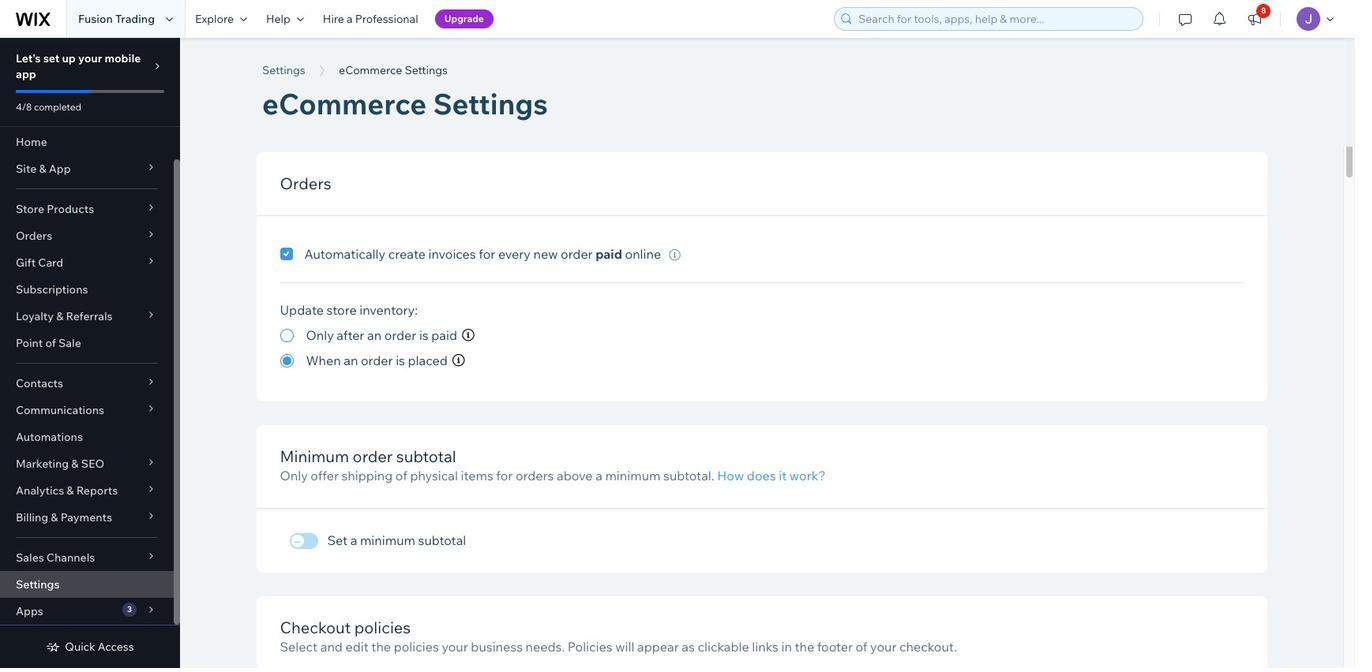 Task type: describe. For each thing, give the bounding box(es) containing it.
gift
[[16, 256, 36, 270]]

hire a professional link
[[313, 0, 428, 38]]

completed
[[34, 101, 81, 113]]

loyalty & referrals button
[[0, 303, 174, 330]]

order right new
[[561, 246, 593, 262]]

set a minimum subtotal
[[327, 533, 466, 549]]

hire
[[323, 12, 344, 26]]

it
[[779, 468, 787, 484]]

site
[[16, 162, 37, 176]]

minimum
[[280, 447, 349, 467]]

checkout policies select and edit the policies your business needs. policies will appear as clickable links in the footer of your checkout.
[[280, 619, 957, 656]]

and
[[320, 640, 343, 656]]

1 vertical spatial ecommerce settings
[[262, 86, 548, 122]]

& for loyalty
[[56, 310, 63, 324]]

sales
[[16, 551, 44, 565]]

1 horizontal spatial your
[[442, 640, 468, 656]]

when an order is placed
[[306, 353, 448, 369]]

1 vertical spatial paid
[[431, 328, 457, 344]]

when
[[306, 353, 341, 369]]

1 vertical spatial policies
[[394, 640, 439, 656]]

a for hire a professional
[[347, 12, 353, 26]]

edit
[[345, 640, 369, 656]]

4/8
[[16, 101, 32, 113]]

help button
[[257, 0, 313, 38]]

up
[[62, 51, 76, 66]]

appear
[[637, 640, 679, 656]]

order inside minimum order subtotal only offer shipping of physical items for orders above a minimum subtotal. how does it work?
[[353, 447, 393, 467]]

a inside minimum order subtotal only offer shipping of physical items for orders above a minimum subtotal. how does it work?
[[596, 468, 602, 484]]

will
[[615, 640, 634, 656]]

only after an order is paid
[[306, 328, 457, 344]]

how
[[717, 468, 744, 484]]

minimum inside minimum order subtotal only offer shipping of physical items for orders above a minimum subtotal. how does it work?
[[605, 468, 661, 484]]

& for marketing
[[71, 457, 79, 471]]

1 horizontal spatial an
[[367, 328, 382, 344]]

let's
[[16, 51, 41, 66]]

billing & payments
[[16, 511, 112, 525]]

links
[[752, 640, 779, 656]]

your inside let's set up your mobile app
[[78, 51, 102, 66]]

quick access button
[[46, 640, 134, 655]]

4/8 completed
[[16, 101, 81, 113]]

offer
[[311, 468, 339, 484]]

sales channels
[[16, 551, 95, 565]]

& for billing
[[51, 511, 58, 525]]

physical
[[410, 468, 458, 484]]

marketing & seo
[[16, 457, 104, 471]]

3
[[127, 605, 132, 615]]

home
[[16, 135, 47, 149]]

info tooltip image for when an order is placed
[[452, 355, 465, 367]]

policies
[[568, 640, 613, 656]]

placed
[[408, 353, 448, 369]]

0 vertical spatial ecommerce
[[339, 63, 402, 77]]

payments
[[61, 511, 112, 525]]

clickable
[[698, 640, 749, 656]]

only inside minimum order subtotal only offer shipping of physical items for orders above a minimum subtotal. how does it work?
[[280, 468, 308, 484]]

home link
[[0, 129, 174, 156]]

site & app button
[[0, 156, 174, 182]]

needs.
[[526, 640, 565, 656]]

update
[[280, 302, 324, 318]]

sale
[[58, 336, 81, 351]]

info tooltip image for only after an order is paid
[[462, 329, 475, 342]]

fusion
[[78, 12, 113, 26]]

of inside sidebar element
[[45, 336, 56, 351]]

a for set a minimum subtotal
[[350, 533, 357, 549]]

quick
[[65, 640, 95, 655]]

info tooltip image for automatically create invoices for every new order
[[669, 249, 681, 261]]

upgrade
[[444, 13, 484, 24]]

& for analytics
[[67, 484, 74, 498]]

0 vertical spatial ecommerce settings
[[339, 63, 448, 77]]

0 vertical spatial is
[[419, 328, 429, 344]]

marketing & seo button
[[0, 451, 174, 478]]

channels
[[46, 551, 95, 565]]

access
[[98, 640, 134, 655]]

contacts button
[[0, 370, 174, 397]]

automatically
[[304, 246, 385, 262]]

products
[[47, 202, 94, 216]]

create
[[388, 246, 426, 262]]

every
[[498, 246, 531, 262]]

apps
[[16, 605, 43, 619]]

referrals
[[66, 310, 113, 324]]

let's set up your mobile app
[[16, 51, 141, 81]]

checkout.
[[900, 640, 957, 656]]

subtotal.
[[663, 468, 714, 484]]

orders inside popup button
[[16, 229, 52, 243]]

1 vertical spatial is
[[396, 353, 405, 369]]

automatically create invoices for every new order paid online
[[304, 246, 661, 262]]

inventory:
[[359, 302, 418, 318]]

fusion trading
[[78, 12, 155, 26]]

loyalty & referrals
[[16, 310, 113, 324]]

2 horizontal spatial your
[[870, 640, 897, 656]]

point of sale link
[[0, 330, 174, 357]]

8
[[1261, 6, 1266, 16]]

communications
[[16, 404, 104, 418]]

0 horizontal spatial minimum
[[360, 533, 415, 549]]

explore
[[195, 12, 234, 26]]

orders
[[516, 468, 554, 484]]

professional
[[355, 12, 418, 26]]

0 horizontal spatial an
[[344, 353, 358, 369]]



Task type: vqa. For each thing, say whether or not it's contained in the screenshot.
Years corresponding to 3 Years
no



Task type: locate. For each thing, give the bounding box(es) containing it.
billing
[[16, 511, 48, 525]]

order down only after an order is paid
[[361, 353, 393, 369]]

mobile
[[105, 51, 141, 66]]

seo
[[81, 457, 104, 471]]

0 vertical spatial a
[[347, 12, 353, 26]]

& for site
[[39, 162, 46, 176]]

2 vertical spatial info tooltip image
[[452, 355, 465, 367]]

& right site
[[39, 162, 46, 176]]

order up "shipping"
[[353, 447, 393, 467]]

policies right edit
[[394, 640, 439, 656]]

your left the checkout.
[[870, 640, 897, 656]]

set
[[43, 51, 60, 66]]

0 vertical spatial paid
[[596, 246, 622, 262]]

only down minimum
[[280, 468, 308, 484]]

analytics & reports button
[[0, 478, 174, 505]]

of
[[45, 336, 56, 351], [396, 468, 407, 484], [856, 640, 868, 656]]

communications button
[[0, 397, 174, 424]]

sidebar element
[[0, 38, 180, 669]]

invoices
[[428, 246, 476, 262]]

loyalty
[[16, 310, 54, 324]]

1 horizontal spatial minimum
[[605, 468, 661, 484]]

0 vertical spatial of
[[45, 336, 56, 351]]

0 vertical spatial policies
[[354, 619, 411, 638]]

0 horizontal spatial orders
[[16, 229, 52, 243]]

1 vertical spatial ecommerce
[[262, 86, 427, 122]]

Search for tools, apps, help & more... field
[[854, 8, 1138, 30]]

select
[[280, 640, 318, 656]]

trading
[[115, 12, 155, 26]]

1 vertical spatial an
[[344, 353, 358, 369]]

& left seo
[[71, 457, 79, 471]]

store products
[[16, 202, 94, 216]]

in
[[781, 640, 792, 656]]

of left the sale at the bottom
[[45, 336, 56, 351]]

your left business
[[442, 640, 468, 656]]

1 vertical spatial minimum
[[360, 533, 415, 549]]

settings inside sidebar element
[[16, 578, 60, 592]]

point of sale
[[16, 336, 81, 351]]

is
[[419, 328, 429, 344], [396, 353, 405, 369]]

0 horizontal spatial your
[[78, 51, 102, 66]]

a right hire
[[347, 12, 353, 26]]

paid
[[596, 246, 622, 262], [431, 328, 457, 344]]

a right 'set'
[[350, 533, 357, 549]]

point
[[16, 336, 43, 351]]

gift card
[[16, 256, 63, 270]]

is up placed
[[419, 328, 429, 344]]

0 horizontal spatial paid
[[431, 328, 457, 344]]

an down after
[[344, 353, 358, 369]]

settings link down channels
[[0, 572, 174, 599]]

0 vertical spatial orders
[[280, 174, 331, 193]]

0 vertical spatial settings link
[[254, 62, 313, 78]]

1 horizontal spatial the
[[795, 640, 814, 656]]

app
[[16, 67, 36, 81]]

settings link
[[254, 62, 313, 78], [0, 572, 174, 599]]

minimum left the subtotal.
[[605, 468, 661, 484]]

2 horizontal spatial of
[[856, 640, 868, 656]]

the
[[371, 640, 391, 656], [795, 640, 814, 656]]

is left placed
[[396, 353, 405, 369]]

card
[[38, 256, 63, 270]]

of inside minimum order subtotal only offer shipping of physical items for orders above a minimum subtotal. how does it work?
[[396, 468, 407, 484]]

of inside checkout policies select and edit the policies your business needs. policies will appear as clickable links in the footer of your checkout.
[[856, 640, 868, 656]]

2 vertical spatial a
[[350, 533, 357, 549]]

automations link
[[0, 424, 174, 451]]

for left every
[[479, 246, 495, 262]]

set
[[327, 533, 348, 549]]

does
[[747, 468, 776, 484]]

business
[[471, 640, 523, 656]]

minimum right 'set'
[[360, 533, 415, 549]]

1 vertical spatial info tooltip image
[[462, 329, 475, 342]]

store
[[327, 302, 357, 318]]

analytics & reports
[[16, 484, 118, 498]]

ecommerce settings
[[339, 63, 448, 77], [262, 86, 548, 122]]

& right billing
[[51, 511, 58, 525]]

hire a professional
[[323, 12, 418, 26]]

& left reports
[[67, 484, 74, 498]]

1 vertical spatial subtotal
[[418, 533, 466, 549]]

& right the loyalty
[[56, 310, 63, 324]]

0 horizontal spatial settings link
[[0, 572, 174, 599]]

1 vertical spatial of
[[396, 468, 407, 484]]

policies
[[354, 619, 411, 638], [394, 640, 439, 656]]

paid up placed
[[431, 328, 457, 344]]

subscriptions link
[[0, 276, 174, 303]]

upgrade button
[[435, 9, 493, 28]]

automations
[[16, 430, 83, 445]]

1 horizontal spatial of
[[396, 468, 407, 484]]

1 vertical spatial settings link
[[0, 572, 174, 599]]

0 vertical spatial info tooltip image
[[669, 249, 681, 261]]

online
[[625, 246, 661, 262]]

sales channels button
[[0, 545, 174, 572]]

app
[[49, 162, 71, 176]]

2 the from the left
[[795, 640, 814, 656]]

subtotal inside minimum order subtotal only offer shipping of physical items for orders above a minimum subtotal. how does it work?
[[396, 447, 456, 467]]

1 vertical spatial a
[[596, 468, 602, 484]]

0 horizontal spatial of
[[45, 336, 56, 351]]

your
[[78, 51, 102, 66], [442, 640, 468, 656], [870, 640, 897, 656]]

of left physical
[[396, 468, 407, 484]]

of right footer
[[856, 640, 868, 656]]

a right above
[[596, 468, 602, 484]]

1 horizontal spatial settings link
[[254, 62, 313, 78]]

above
[[557, 468, 593, 484]]

1 horizontal spatial for
[[496, 468, 513, 484]]

subtotal down physical
[[418, 533, 466, 549]]

a
[[347, 12, 353, 26], [596, 468, 602, 484], [350, 533, 357, 549]]

order
[[561, 246, 593, 262], [384, 328, 416, 344], [361, 353, 393, 369], [353, 447, 393, 467]]

8 button
[[1238, 0, 1272, 38]]

0 vertical spatial subtotal
[[396, 447, 456, 467]]

1 horizontal spatial is
[[419, 328, 429, 344]]

the right in
[[795, 640, 814, 656]]

after
[[337, 328, 364, 344]]

1 horizontal spatial orders
[[280, 174, 331, 193]]

the right edit
[[371, 640, 391, 656]]

store products button
[[0, 196, 174, 223]]

subscriptions
[[16, 283, 88, 297]]

0 vertical spatial for
[[479, 246, 495, 262]]

1 the from the left
[[371, 640, 391, 656]]

update store inventory:
[[280, 302, 418, 318]]

checkout
[[280, 619, 351, 638]]

subtotal up physical
[[396, 447, 456, 467]]

help
[[266, 12, 291, 26]]

paid left 'online' on the top
[[596, 246, 622, 262]]

store
[[16, 202, 44, 216]]

1 vertical spatial orders
[[16, 229, 52, 243]]

analytics
[[16, 484, 64, 498]]

shipping
[[342, 468, 393, 484]]

items
[[461, 468, 493, 484]]

contacts
[[16, 377, 63, 391]]

an right after
[[367, 328, 382, 344]]

0 vertical spatial an
[[367, 328, 382, 344]]

orders button
[[0, 223, 174, 250]]

0 vertical spatial minimum
[[605, 468, 661, 484]]

settings link inside sidebar element
[[0, 572, 174, 599]]

0 vertical spatial only
[[306, 328, 334, 344]]

footer
[[817, 640, 853, 656]]

1 vertical spatial for
[[496, 468, 513, 484]]

1 vertical spatial only
[[280, 468, 308, 484]]

2 vertical spatial of
[[856, 640, 868, 656]]

billing & payments button
[[0, 505, 174, 532]]

only up when
[[306, 328, 334, 344]]

your right up
[[78, 51, 102, 66]]

for inside minimum order subtotal only offer shipping of physical items for orders above a minimum subtotal. how does it work?
[[496, 468, 513, 484]]

0 horizontal spatial is
[[396, 353, 405, 369]]

order down inventory:
[[384, 328, 416, 344]]

policies up edit
[[354, 619, 411, 638]]

reports
[[76, 484, 118, 498]]

settings link down help button in the left of the page
[[254, 62, 313, 78]]

info tooltip image
[[669, 249, 681, 261], [462, 329, 475, 342], [452, 355, 465, 367]]

site & app
[[16, 162, 71, 176]]

1 horizontal spatial paid
[[596, 246, 622, 262]]

as
[[682, 640, 695, 656]]

minimum order subtotal only offer shipping of physical items for orders above a minimum subtotal. how does it work?
[[280, 447, 826, 484]]

for right items
[[496, 468, 513, 484]]

0 horizontal spatial the
[[371, 640, 391, 656]]

0 horizontal spatial for
[[479, 246, 495, 262]]



